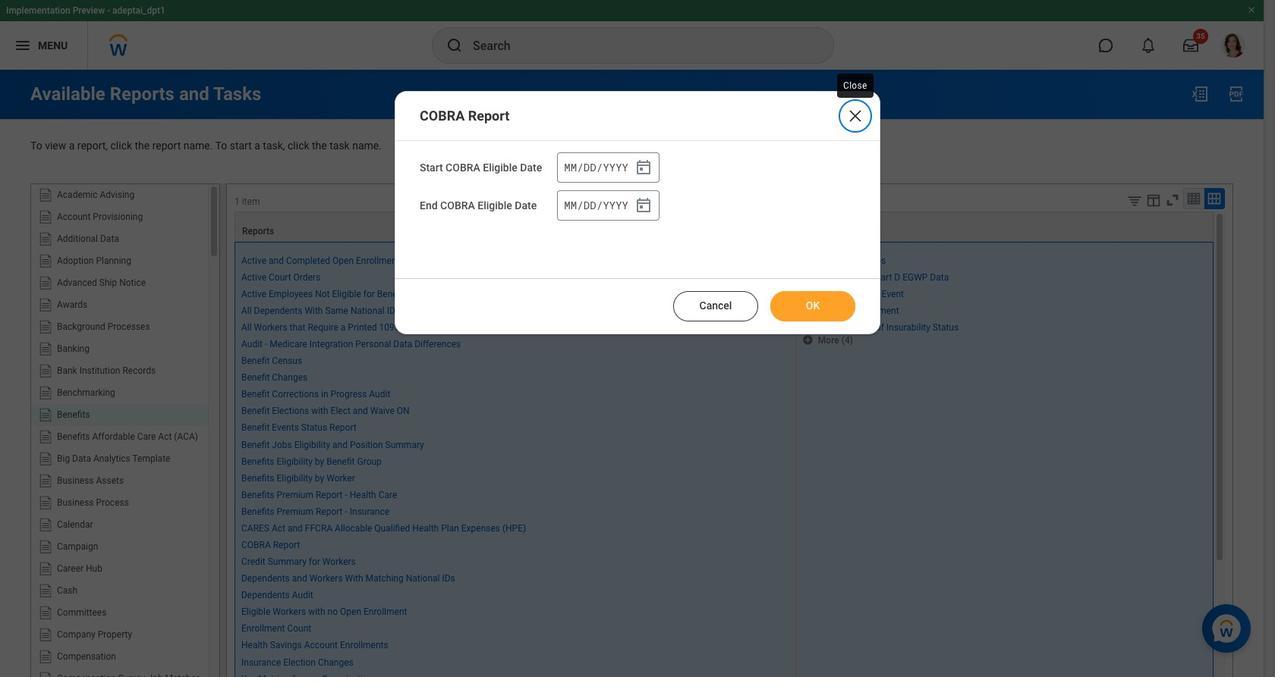 Task type: describe. For each thing, give the bounding box(es) containing it.
0 horizontal spatial status
[[301, 423, 327, 434]]

credit
[[241, 557, 265, 568]]

benefits eligibility by benefit group link
[[241, 454, 382, 467]]

career hub
[[57, 564, 102, 574]]

eligible up reports popup button
[[478, 200, 512, 212]]

benefit down benefit census link
[[241, 373, 270, 384]]

integration
[[310, 339, 353, 350]]

data right the big
[[72, 454, 91, 464]]

inbox large image
[[1183, 38, 1199, 53]]

table image
[[1186, 191, 1202, 206]]

x image
[[846, 107, 865, 125]]

credit summary for workers link
[[241, 554, 356, 568]]

cares act and ffcra  allocable qualified health plan expenses (hpe) link
[[241, 521, 526, 534]]

2 vertical spatial audit
[[292, 591, 313, 601]]

workers left "that"
[[254, 323, 287, 333]]

end cobra eligible date group
[[557, 191, 660, 221]]

corrections
[[272, 390, 319, 400]]

1 premium from the top
[[277, 490, 313, 501]]

available reports and tasks
[[30, 84, 261, 105]]

analytics
[[93, 454, 130, 464]]

benefits premium report - health care link
[[241, 487, 397, 501]]

1 item
[[235, 196, 260, 207]]

awards
[[57, 300, 87, 310]]

enrollment down matching
[[364, 608, 407, 618]]

and left "position"
[[332, 440, 348, 451]]

0 vertical spatial status
[[402, 256, 428, 266]]

benefit down benefit  changes link
[[241, 390, 270, 400]]

2 vertical spatial open
[[340, 608, 361, 618]]

1 to from the left
[[30, 140, 42, 152]]

2 to from the left
[[215, 140, 227, 152]]

eligible up enrollment count link
[[241, 608, 270, 618]]

big data analytics template
[[57, 454, 170, 464]]

0 horizontal spatial insurance
[[241, 658, 281, 668]]

0 vertical spatial health
[[350, 490, 376, 501]]

enrollment inside change benefit jobs change medicare part d egwp data fix uncancelled oe event initiate open enrollment manage evidence of insurability status
[[856, 306, 899, 316]]

click to view/edit grid preferences image
[[1145, 192, 1162, 208]]

(aca)
[[174, 432, 198, 442]]

active and completed open enrollment status report active court  orders active employees not eligible for benefits all dependents with same national id all workers that require a printed 1095-c form audit - medicare integration personal data differences benefit census benefit  changes benefit corrections in progress audit benefit elections with elect and waive on benefit events status report benefit jobs eligibility and position summary benefits eligibility by benefit group benefits eligibility by worker benefits premium report - health care benefits premium report - insurance cares act and ffcra  allocable qualified health plan expenses (hpe) cobra report credit summary for workers dependents and workers with matching national ids dependents audit eligible workers with no open enrollment enrollment count health savings account  enrollments insurance election changes
[[241, 256, 526, 668]]

medicare inside change benefit jobs change medicare part d egwp data fix uncancelled oe event initiate open enrollment manage evidence of insurability status
[[835, 272, 873, 283]]

reports row
[[235, 212, 1214, 242]]

preview
[[73, 5, 105, 16]]

ids
[[442, 574, 455, 585]]

company property
[[57, 630, 132, 640]]

cobra right start
[[446, 162, 480, 174]]

printed
[[348, 323, 377, 333]]

benefit up benefit  changes link
[[241, 356, 270, 367]]

eligible up end cobra eligible date
[[483, 162, 518, 174]]

court
[[269, 272, 291, 283]]

benefit elections with elect and waive on link
[[241, 403, 410, 417]]

cobra report
[[420, 108, 510, 124]]

dependents and workers with matching national ids link
[[241, 571, 455, 585]]

affordable
[[92, 432, 135, 442]]

workers up count
[[273, 608, 306, 618]]

bank institution records
[[57, 366, 156, 376]]

elections
[[272, 406, 309, 417]]

item
[[242, 196, 260, 207]]

enrollment up savings on the left of page
[[241, 624, 285, 635]]

report,
[[77, 140, 108, 152]]

adoption planning
[[57, 256, 131, 266]]

institution
[[79, 366, 120, 376]]

available
[[30, 84, 105, 105]]

business for business process
[[57, 498, 94, 508]]

mm / dd / yyyy for end cobra eligible date
[[564, 198, 629, 212]]

0 vertical spatial with
[[311, 406, 328, 417]]

d
[[894, 272, 900, 283]]

business assets
[[57, 476, 124, 486]]

dependents audit link
[[241, 588, 313, 601]]

tasks
[[213, 84, 261, 105]]

search image
[[446, 36, 464, 55]]

manage evidence of insurability status link
[[802, 320, 959, 333]]

business process
[[57, 498, 129, 508]]

eligible up same
[[332, 289, 361, 300]]

health savings account  enrollments link
[[241, 638, 388, 652]]

2 all from the top
[[241, 323, 252, 333]]

2 vertical spatial eligibility
[[277, 473, 313, 484]]

3 active from the top
[[241, 289, 266, 300]]

1 vertical spatial audit
[[369, 390, 390, 400]]

task,
[[263, 140, 285, 152]]

report down end
[[430, 256, 457, 266]]

benefit corrections in progress audit link
[[241, 387, 390, 400]]

benefit up worker
[[327, 457, 355, 467]]

employees
[[269, 289, 313, 300]]

audit - medicare integration personal data differences link
[[241, 336, 461, 350]]

initiate open enrollment link
[[802, 303, 899, 316]]

1 active from the top
[[241, 256, 266, 266]]

0 vertical spatial eligibility
[[294, 440, 330, 451]]

jobs inside change benefit jobs change medicare part d egwp data fix uncancelled oe event initiate open enrollment manage evidence of insurability status
[[866, 256, 886, 266]]

0 vertical spatial audit
[[241, 339, 263, 350]]

1 all from the top
[[241, 306, 252, 316]]

additional
[[57, 233, 98, 244]]

1 vertical spatial health
[[412, 524, 439, 534]]

implementation
[[6, 5, 70, 16]]

- up benefit census link
[[265, 339, 267, 350]]

notifications large image
[[1141, 38, 1156, 53]]

cancel
[[700, 300, 732, 312]]

business for business assets
[[57, 476, 94, 486]]

career
[[57, 564, 84, 574]]

and right elect
[[353, 406, 368, 417]]

big
[[57, 454, 70, 464]]

hub
[[86, 564, 102, 574]]

require
[[308, 323, 338, 333]]

mm for end cobra eligible date
[[564, 198, 577, 212]]

eligible workers with no open enrollment link
[[241, 604, 407, 618]]

start
[[420, 162, 443, 174]]

benefits premium report - insurance link
[[241, 504, 389, 518]]

2 by from the top
[[315, 473, 324, 484]]

and down credit summary for workers link
[[292, 574, 307, 585]]

no
[[328, 608, 338, 618]]

report inside cobra report dialog
[[468, 108, 510, 124]]

bank
[[57, 366, 77, 376]]

workers up dependents and workers with matching national ids link
[[322, 557, 356, 568]]

1 vertical spatial dependents
[[241, 574, 290, 585]]

close environment banner image
[[1247, 5, 1256, 14]]

yyyy for start cobra eligible date
[[603, 160, 629, 174]]

toolbar inside available reports and tasks main content
[[1115, 188, 1225, 212]]

c
[[402, 323, 408, 333]]

yyyy for end cobra eligible date
[[603, 198, 629, 212]]

- down worker
[[345, 490, 348, 501]]

expand table image
[[1207, 191, 1222, 206]]

processes
[[108, 322, 150, 332]]

0 horizontal spatial care
[[137, 432, 156, 442]]

benefit events status report link
[[241, 420, 357, 434]]

- up allocable
[[345, 507, 348, 518]]

1 change from the top
[[802, 256, 833, 266]]

1 horizontal spatial with
[[345, 574, 363, 585]]

1 horizontal spatial changes
[[318, 658, 354, 668]]

0 vertical spatial summary
[[385, 440, 424, 451]]

0 vertical spatial for
[[363, 289, 375, 300]]

advanced ship notice
[[57, 278, 146, 288]]

company
[[57, 630, 95, 640]]

2 name. from the left
[[352, 140, 382, 152]]

background
[[57, 322, 105, 332]]

1 by from the top
[[315, 457, 324, 467]]

implementation preview -   adeptai_dpt1 banner
[[0, 0, 1264, 70]]

part
[[875, 272, 892, 283]]

0 horizontal spatial health
[[241, 641, 268, 652]]

cobra report link
[[241, 537, 300, 551]]

and left ffcra
[[288, 524, 303, 534]]

all dependents with same national id link
[[241, 303, 395, 316]]

0 horizontal spatial act
[[158, 432, 172, 442]]

benefits eligibility by worker link
[[241, 470, 355, 484]]

benefit inside change benefit jobs change medicare part d egwp data fix uncancelled oe event initiate open enrollment manage evidence of insurability status
[[835, 256, 864, 266]]

all workers that require a printed 1095-c form link
[[241, 320, 432, 333]]

account inside active and completed open enrollment status report active court  orders active employees not eligible for benefits all dependents with same national id all workers that require a printed 1095-c form audit - medicare integration personal data differences benefit census benefit  changes benefit corrections in progress audit benefit elections with elect and waive on benefit events status report benefit jobs eligibility and position summary benefits eligibility by benefit group benefits eligibility by worker benefits premium report - health care benefits premium report - insurance cares act and ffcra  allocable qualified health plan expenses (hpe) cobra report credit summary for workers dependents and workers with matching national ids dependents audit eligible workers with no open enrollment enrollment count health savings account  enrollments insurance election changes
[[304, 641, 338, 652]]

group
[[357, 457, 382, 467]]

oe
[[868, 289, 880, 300]]

matching
[[366, 574, 404, 585]]

calendar
[[57, 520, 93, 530]]

profile logan mcneil element
[[1212, 29, 1255, 62]]

report down elect
[[329, 423, 357, 434]]

0 horizontal spatial reports
[[110, 84, 175, 105]]

implementation preview -   adeptai_dpt1
[[6, 5, 165, 16]]

id
[[387, 306, 395, 316]]

on
[[397, 406, 410, 417]]

1 click from the left
[[110, 140, 132, 152]]

advanced
[[57, 278, 97, 288]]

1 vertical spatial for
[[309, 557, 320, 568]]

cobra right end
[[440, 200, 475, 212]]

active and completed open enrollment status report link
[[241, 253, 457, 266]]

campaign
[[57, 542, 98, 552]]

active court  orders link
[[241, 269, 320, 283]]

a inside active and completed open enrollment status report active court  orders active employees not eligible for benefits all dependents with same national id all workers that require a printed 1095-c form audit - medicare integration personal data differences benefit census benefit  changes benefit corrections in progress audit benefit elections with elect and waive on benefit events status report benefit jobs eligibility and position summary benefits eligibility by benefit group benefits eligibility by worker benefits premium report - health care benefits premium report - insurance cares act and ffcra  allocable qualified health plan expenses (hpe) cobra report credit summary for workers dependents and workers with matching national ids dependents audit eligible workers with no open enrollment enrollment count health savings account  enrollments insurance election changes
[[341, 323, 346, 333]]

1095-
[[379, 323, 402, 333]]

account provisioning
[[57, 211, 143, 222]]

0 horizontal spatial account
[[57, 211, 91, 222]]

report up credit summary for workers link
[[273, 540, 300, 551]]

benchmarking
[[57, 388, 115, 398]]



Task type: vqa. For each thing, say whether or not it's contained in the screenshot.
"Benefits (USA)"
no



Task type: locate. For each thing, give the bounding box(es) containing it.
yyyy
[[603, 160, 629, 174], [603, 198, 629, 212]]

1 horizontal spatial a
[[254, 140, 260, 152]]

reports up "report"
[[110, 84, 175, 105]]

care up cares act and ffcra  allocable qualified health plan expenses (hpe) link
[[379, 490, 397, 501]]

workers up eligible workers with no open enrollment link
[[309, 574, 343, 585]]

account
[[57, 211, 91, 222], [304, 641, 338, 652]]

name. right "report"
[[183, 140, 213, 152]]

1 vertical spatial national
[[406, 574, 440, 585]]

1 the from the left
[[135, 140, 150, 152]]

start cobra eligible date group
[[557, 153, 660, 183]]

eligibility up benefits eligibility by benefit group link
[[294, 440, 330, 451]]

health down worker
[[350, 490, 376, 501]]

1 vertical spatial jobs
[[272, 440, 292, 451]]

data inside active and completed open enrollment status report active court  orders active employees not eligible for benefits all dependents with same national id all workers that require a printed 1095-c form audit - medicare integration personal data differences benefit census benefit  changes benefit corrections in progress audit benefit elections with elect and waive on benefit events status report benefit jobs eligibility and position summary benefits eligibility by benefit group benefits eligibility by worker benefits premium report - health care benefits premium report - insurance cares act and ffcra  allocable qualified health plan expenses (hpe) cobra report credit summary for workers dependents and workers with matching national ids dependents audit eligible workers with no open enrollment enrollment count health savings account  enrollments insurance election changes
[[393, 339, 412, 350]]

event
[[882, 289, 904, 300]]

0 vertical spatial yyyy
[[603, 160, 629, 174]]

0 horizontal spatial to
[[30, 140, 42, 152]]

2 items selected list from the left
[[802, 253, 959, 334]]

differences
[[415, 339, 461, 350]]

egwp
[[903, 272, 928, 283]]

0 vertical spatial dd
[[584, 160, 596, 174]]

act inside active and completed open enrollment status report active court  orders active employees not eligible for benefits all dependents with same national id all workers that require a printed 1095-c form audit - medicare integration personal data differences benefit census benefit  changes benefit corrections in progress audit benefit elections with elect and waive on benefit events status report benefit jobs eligibility and position summary benefits eligibility by benefit group benefits eligibility by worker benefits premium report - health care benefits premium report - insurance cares act and ffcra  allocable qualified health plan expenses (hpe) cobra report credit summary for workers dependents and workers with matching national ids dependents audit eligible workers with no open enrollment enrollment count health savings account  enrollments insurance election changes
[[272, 524, 285, 534]]

change benefit jobs link
[[802, 253, 886, 266]]

0 vertical spatial dependents
[[254, 306, 302, 316]]

row
[[235, 242, 1214, 678]]

orders
[[293, 272, 320, 283]]

1 vertical spatial by
[[315, 473, 324, 484]]

with
[[305, 306, 323, 316], [345, 574, 363, 585]]

data down c
[[393, 339, 412, 350]]

- inside implementation preview -   adeptai_dpt1 banner
[[107, 5, 110, 16]]

audit up eligible workers with no open enrollment link
[[292, 591, 313, 601]]

dd up end cobra eligible date group
[[584, 160, 596, 174]]

0 vertical spatial with
[[305, 306, 323, 316]]

0 horizontal spatial name.
[[183, 140, 213, 152]]

fullscreen image
[[1164, 192, 1181, 208]]

0 vertical spatial mm / dd / yyyy
[[564, 160, 629, 174]]

workers
[[254, 323, 287, 333], [322, 557, 356, 568], [309, 574, 343, 585], [273, 608, 306, 618]]

fix
[[802, 289, 814, 300]]

2 horizontal spatial health
[[412, 524, 439, 534]]

planning
[[96, 256, 131, 266]]

eligibility down benefits eligibility by benefit group link
[[277, 473, 313, 484]]

1 vertical spatial status
[[933, 323, 959, 333]]

notice
[[119, 278, 146, 288]]

savings
[[270, 641, 302, 652]]

1 horizontal spatial reports
[[242, 226, 274, 237]]

1 horizontal spatial items selected list
[[802, 253, 959, 334]]

1 vertical spatial with
[[308, 608, 325, 618]]

1 horizontal spatial national
[[406, 574, 440, 585]]

background processes
[[57, 322, 150, 332]]

jobs up change medicare part d egwp data link
[[866, 256, 886, 266]]

end cobra eligible date
[[420, 200, 537, 212]]

row inside available reports and tasks main content
[[235, 242, 1214, 678]]

worker
[[327, 473, 355, 484]]

open right completed
[[333, 256, 354, 266]]

0 horizontal spatial with
[[305, 306, 323, 316]]

benefit up change medicare part d egwp data link
[[835, 256, 864, 266]]

national up printed
[[351, 306, 385, 316]]

0 horizontal spatial audit
[[241, 339, 263, 350]]

to left view
[[30, 140, 42, 152]]

uncancelled
[[816, 289, 866, 300]]

1 vertical spatial mm
[[564, 198, 577, 212]]

click right report,
[[110, 140, 132, 152]]

1 horizontal spatial care
[[379, 490, 397, 501]]

dependents up enrollment count link
[[241, 591, 290, 601]]

2 premium from the top
[[277, 507, 313, 518]]

1 mm / dd / yyyy from the top
[[564, 160, 629, 174]]

mm / dd / yyyy for start cobra eligible date
[[564, 160, 629, 174]]

1 name. from the left
[[183, 140, 213, 152]]

open right no
[[340, 608, 361, 618]]

dependents down employees
[[254, 306, 302, 316]]

1 vertical spatial insurance
[[241, 658, 281, 668]]

in
[[321, 390, 328, 400]]

insurance up cares act and ffcra  allocable qualified health plan expenses (hpe) link
[[350, 507, 389, 518]]

benefit jobs eligibility and position summary link
[[241, 437, 424, 451]]

toolbar
[[1115, 188, 1225, 212]]

2 business from the top
[[57, 498, 94, 508]]

by down benefit jobs eligibility and position summary link
[[315, 457, 324, 467]]

active employees not eligible for benefits link
[[241, 286, 410, 300]]

and left tasks
[[179, 84, 209, 105]]

the left task
[[312, 140, 327, 152]]

template
[[132, 454, 170, 464]]

1 horizontal spatial jobs
[[866, 256, 886, 266]]

data up planning
[[100, 233, 119, 244]]

export to excel image
[[1191, 85, 1209, 103]]

0 vertical spatial account
[[57, 211, 91, 222]]

count
[[287, 624, 311, 635]]

mm inside end cobra eligible date group
[[564, 198, 577, 212]]

0 vertical spatial by
[[315, 457, 324, 467]]

2 horizontal spatial audit
[[369, 390, 390, 400]]

records
[[122, 366, 156, 376]]

1 horizontal spatial status
[[402, 256, 428, 266]]

medicare up the census
[[270, 339, 307, 350]]

1 vertical spatial open
[[832, 306, 853, 316]]

active left court
[[241, 272, 266, 283]]

1 dd from the top
[[584, 160, 596, 174]]

1 mm from the top
[[564, 160, 577, 174]]

0 horizontal spatial click
[[110, 140, 132, 152]]

a right start
[[254, 140, 260, 152]]

1 vertical spatial yyyy
[[603, 198, 629, 212]]

2 change from the top
[[802, 272, 833, 283]]

change benefit jobs change medicare part d egwp data fix uncancelled oe event initiate open enrollment manage evidence of insurability status
[[802, 256, 959, 333]]

summary down cobra report link on the left bottom
[[268, 557, 307, 568]]

with down 'not'
[[305, 306, 323, 316]]

eligibility up benefits eligibility by worker link
[[277, 457, 313, 467]]

2 dd from the top
[[584, 198, 596, 212]]

a up audit - medicare integration personal data differences link
[[341, 323, 346, 333]]

0 vertical spatial active
[[241, 256, 266, 266]]

1 horizontal spatial to
[[215, 140, 227, 152]]

with left no
[[308, 608, 325, 618]]

business down the big
[[57, 476, 94, 486]]

reports down item
[[242, 226, 274, 237]]

jobs inside active and completed open enrollment status report active court  orders active employees not eligible for benefits all dependents with same national id all workers that require a printed 1095-c form audit - medicare integration personal data differences benefit census benefit  changes benefit corrections in progress audit benefit elections with elect and waive on benefit events status report benefit jobs eligibility and position summary benefits eligibility by benefit group benefits eligibility by worker benefits premium report - health care benefits premium report - insurance cares act and ffcra  allocable qualified health plan expenses (hpe) cobra report credit summary for workers dependents and workers with matching national ids dependents audit eligible workers with no open enrollment enrollment count health savings account  enrollments insurance election changes
[[272, 440, 292, 451]]

open inside change benefit jobs change medicare part d egwp data fix uncancelled oe event initiate open enrollment manage evidence of insurability status
[[832, 306, 853, 316]]

form
[[410, 323, 432, 333]]

mm down start cobra eligible date group
[[564, 198, 577, 212]]

close tooltip
[[834, 71, 877, 101]]

1 horizontal spatial account
[[304, 641, 338, 652]]

1 vertical spatial premium
[[277, 507, 313, 518]]

1 items selected list from the left
[[241, 253, 526, 678]]

and up active court  orders link
[[269, 256, 284, 266]]

act up cobra report link on the left bottom
[[272, 524, 285, 534]]

2 horizontal spatial status
[[933, 323, 959, 333]]

0 horizontal spatial medicare
[[270, 339, 307, 350]]

change
[[802, 256, 833, 266], [802, 272, 833, 283]]

eligible
[[483, 162, 518, 174], [478, 200, 512, 212], [332, 289, 361, 300], [241, 608, 270, 618]]

1 vertical spatial changes
[[318, 658, 354, 668]]

adeptai_dpt1
[[112, 5, 165, 16]]

calendar image
[[635, 159, 653, 177]]

benefit left elections
[[241, 406, 270, 417]]

1 horizontal spatial for
[[363, 289, 375, 300]]

care inside active and completed open enrollment status report active court  orders active employees not eligible for benefits all dependents with same national id all workers that require a printed 1095-c form audit - medicare integration personal data differences benefit census benefit  changes benefit corrections in progress audit benefit elections with elect and waive on benefit events status report benefit jobs eligibility and position summary benefits eligibility by benefit group benefits eligibility by worker benefits premium report - health care benefits premium report - insurance cares act and ffcra  allocable qualified health plan expenses (hpe) cobra report credit summary for workers dependents and workers with matching national ids dependents audit eligible workers with no open enrollment enrollment count health savings account  enrollments insurance election changes
[[379, 490, 397, 501]]

jobs down events in the left bottom of the page
[[272, 440, 292, 451]]

for up printed
[[363, 289, 375, 300]]

0 vertical spatial premium
[[277, 490, 313, 501]]

cancel button
[[673, 291, 758, 322]]

account up 'election'
[[304, 641, 338, 652]]

0 horizontal spatial for
[[309, 557, 320, 568]]

2 vertical spatial active
[[241, 289, 266, 300]]

yyyy inside end cobra eligible date group
[[603, 198, 629, 212]]

dd for end cobra eligible date
[[584, 198, 596, 212]]

yyyy left calendar image
[[603, 198, 629, 212]]

view
[[45, 140, 66, 152]]

1 yyyy from the top
[[603, 160, 629, 174]]

insurability
[[886, 323, 931, 333]]

dd inside start cobra eligible date group
[[584, 160, 596, 174]]

insurance down savings on the left of page
[[241, 658, 281, 668]]

0 horizontal spatial items selected list
[[241, 253, 526, 678]]

0 horizontal spatial a
[[69, 140, 75, 152]]

report up start cobra eligible date
[[468, 108, 510, 124]]

calendar image
[[635, 197, 653, 215]]

changes down health savings account  enrollments link
[[318, 658, 354, 668]]

eligibility
[[294, 440, 330, 451], [277, 457, 313, 467], [277, 473, 313, 484]]

click right task,
[[288, 140, 309, 152]]

active down active court  orders link
[[241, 289, 266, 300]]

plan
[[441, 524, 459, 534]]

available reports and tasks main content
[[0, 70, 1264, 678]]

progress
[[331, 390, 367, 400]]

expenses
[[461, 524, 500, 534]]

all down active court  orders link
[[241, 306, 252, 316]]

0 vertical spatial mm
[[564, 160, 577, 174]]

0 vertical spatial act
[[158, 432, 172, 442]]

yyyy left calendar icon
[[603, 160, 629, 174]]

act left the (aca)
[[158, 432, 172, 442]]

process
[[96, 498, 129, 508]]

1 vertical spatial business
[[57, 498, 94, 508]]

mm for start cobra eligible date
[[564, 160, 577, 174]]

date for start cobra eligible date
[[520, 162, 542, 174]]

1 vertical spatial account
[[304, 641, 338, 652]]

audit up waive
[[369, 390, 390, 400]]

all up benefit census link
[[241, 323, 252, 333]]

personal
[[356, 339, 391, 350]]

health down enrollment count link
[[241, 641, 268, 652]]

0 horizontal spatial summary
[[268, 557, 307, 568]]

compensation
[[57, 652, 116, 662]]

by up benefits premium report - health care link
[[315, 473, 324, 484]]

mm up end cobra eligible date group
[[564, 160, 577, 174]]

2 vertical spatial status
[[301, 423, 327, 434]]

select to filter grid data image
[[1126, 193, 1143, 208]]

1 vertical spatial eligibility
[[277, 457, 313, 467]]

0 vertical spatial open
[[333, 256, 354, 266]]

0 vertical spatial business
[[57, 476, 94, 486]]

2 active from the top
[[241, 272, 266, 283]]

1 vertical spatial medicare
[[270, 339, 307, 350]]

benefit census link
[[241, 353, 302, 367]]

reports inside popup button
[[242, 226, 274, 237]]

items selected list containing active and completed open enrollment status report
[[241, 253, 526, 678]]

0 vertical spatial medicare
[[835, 272, 873, 283]]

status down end
[[402, 256, 428, 266]]

report up ffcra
[[316, 507, 343, 518]]

assets
[[96, 476, 124, 486]]

cobra report dialog
[[395, 91, 881, 335]]

cobra up start
[[420, 108, 465, 124]]

1 vertical spatial mm / dd / yyyy
[[564, 198, 629, 212]]

0 vertical spatial insurance
[[350, 507, 389, 518]]

2 vertical spatial health
[[241, 641, 268, 652]]

2 mm / dd / yyyy from the top
[[564, 198, 629, 212]]

task
[[330, 140, 350, 152]]

benefit down 'benefit events status report' link
[[241, 440, 270, 451]]

1 horizontal spatial click
[[288, 140, 309, 152]]

mm / dd / yyyy inside end cobra eligible date group
[[564, 198, 629, 212]]

for
[[363, 289, 375, 300], [309, 557, 320, 568]]

items selected list containing change benefit jobs
[[802, 253, 959, 334]]

with left matching
[[345, 574, 363, 585]]

items selected list
[[241, 253, 526, 678], [802, 253, 959, 334]]

changes down the census
[[272, 373, 308, 384]]

0 vertical spatial jobs
[[866, 256, 886, 266]]

name.
[[183, 140, 213, 152], [352, 140, 382, 152]]

for down ffcra
[[309, 557, 320, 568]]

dd for start cobra eligible date
[[584, 160, 596, 174]]

health left the plan
[[412, 524, 439, 534]]

1 vertical spatial all
[[241, 323, 252, 333]]

1 business from the top
[[57, 476, 94, 486]]

cobra inside active and completed open enrollment status report active court  orders active employees not eligible for benefits all dependents with same national id all workers that require a printed 1095-c form audit - medicare integration personal data differences benefit census benefit  changes benefit corrections in progress audit benefit elections with elect and waive on benefit events status report benefit jobs eligibility and position summary benefits eligibility by benefit group benefits eligibility by worker benefits premium report - health care benefits premium report - insurance cares act and ffcra  allocable qualified health plan expenses (hpe) cobra report credit summary for workers dependents and workers with matching national ids dependents audit eligible workers with no open enrollment enrollment count health savings account  enrollments insurance election changes
[[241, 540, 271, 551]]

status right insurability
[[933, 323, 959, 333]]

act
[[158, 432, 172, 442], [272, 524, 285, 534]]

cobra down the cares
[[241, 540, 271, 551]]

business up the calendar
[[57, 498, 94, 508]]

election
[[283, 658, 316, 668]]

open
[[333, 256, 354, 266], [832, 306, 853, 316], [340, 608, 361, 618]]

yyyy inside start cobra eligible date group
[[603, 160, 629, 174]]

mm / dd / yyyy inside start cobra eligible date group
[[564, 160, 629, 174]]

enrollment count link
[[241, 621, 311, 635]]

medicare up fix uncancelled oe event link at the top of the page
[[835, 272, 873, 283]]

1 vertical spatial with
[[345, 574, 363, 585]]

report down worker
[[316, 490, 343, 501]]

0 vertical spatial national
[[351, 306, 385, 316]]

2 vertical spatial dependents
[[241, 591, 290, 601]]

benefit
[[835, 256, 864, 266], [241, 356, 270, 367], [241, 373, 270, 384], [241, 390, 270, 400], [241, 406, 270, 417], [241, 423, 270, 434], [241, 440, 270, 451], [327, 457, 355, 467]]

the left "report"
[[135, 140, 150, 152]]

change medicare part d egwp data link
[[802, 269, 949, 283]]

0 horizontal spatial changes
[[272, 373, 308, 384]]

of
[[876, 323, 884, 333]]

0 vertical spatial care
[[137, 432, 156, 442]]

premium up ffcra
[[277, 507, 313, 518]]

name. right task
[[352, 140, 382, 152]]

1 horizontal spatial insurance
[[350, 507, 389, 518]]

audit up benefit census link
[[241, 339, 263, 350]]

1 vertical spatial active
[[241, 272, 266, 283]]

banking
[[57, 344, 90, 354]]

with down in on the bottom left of the page
[[311, 406, 328, 417]]

1 horizontal spatial medicare
[[835, 272, 873, 283]]

date for end cobra eligible date
[[515, 200, 537, 212]]

1 vertical spatial date
[[515, 200, 537, 212]]

1 vertical spatial reports
[[242, 226, 274, 237]]

data right egwp
[[930, 272, 949, 283]]

report
[[152, 140, 181, 152]]

view printable version (pdf) image
[[1227, 85, 1246, 103]]

enrollment up manage evidence of insurability status link
[[856, 306, 899, 316]]

2 yyyy from the top
[[603, 198, 629, 212]]

1 horizontal spatial name.
[[352, 140, 382, 152]]

benefit left events in the left bottom of the page
[[241, 423, 270, 434]]

reports button
[[235, 212, 795, 241]]

jobs
[[866, 256, 886, 266], [272, 440, 292, 451]]

(hpe)
[[502, 524, 526, 534]]

/
[[577, 160, 583, 174], [596, 160, 603, 174], [577, 198, 583, 212], [596, 198, 603, 212]]

national left ids
[[406, 574, 440, 585]]

0 horizontal spatial the
[[135, 140, 150, 152]]

row containing active and completed open enrollment status report
[[235, 242, 1214, 678]]

all
[[241, 306, 252, 316], [241, 323, 252, 333]]

ffcra
[[305, 524, 333, 534]]

0 vertical spatial reports
[[110, 84, 175, 105]]

that
[[290, 323, 306, 333]]

0 vertical spatial all
[[241, 306, 252, 316]]

1 vertical spatial care
[[379, 490, 397, 501]]

premium down benefits eligibility by worker link
[[277, 490, 313, 501]]

status down benefit elections with elect and waive on link
[[301, 423, 327, 434]]

position
[[350, 440, 383, 451]]

care up template
[[137, 432, 156, 442]]

medicare inside active and completed open enrollment status report active court  orders active employees not eligible for benefits all dependents with same national id all workers that require a printed 1095-c form audit - medicare integration personal data differences benefit census benefit  changes benefit corrections in progress audit benefit elections with elect and waive on benefit events status report benefit jobs eligibility and position summary benefits eligibility by benefit group benefits eligibility by worker benefits premium report - health care benefits premium report - insurance cares act and ffcra  allocable qualified health plan expenses (hpe) cobra report credit summary for workers dependents and workers with matching national ids dependents audit eligible workers with no open enrollment enrollment count health savings account  enrollments insurance election changes
[[270, 339, 307, 350]]

dependents up dependents audit link
[[241, 574, 290, 585]]

with
[[311, 406, 328, 417], [308, 608, 325, 618]]

ok button
[[770, 291, 855, 322]]

active up active court  orders link
[[241, 256, 266, 266]]

1 vertical spatial summary
[[268, 557, 307, 568]]

1 vertical spatial act
[[272, 524, 285, 534]]

close
[[843, 80, 867, 91]]

reports
[[110, 84, 175, 105], [242, 226, 274, 237]]

and
[[179, 84, 209, 105], [269, 256, 284, 266], [353, 406, 368, 417], [332, 440, 348, 451], [288, 524, 303, 534], [292, 574, 307, 585]]

summary
[[385, 440, 424, 451], [268, 557, 307, 568]]

mm inside start cobra eligible date group
[[564, 160, 577, 174]]

dd inside end cobra eligible date group
[[584, 198, 596, 212]]

1 horizontal spatial audit
[[292, 591, 313, 601]]

premium
[[277, 490, 313, 501], [277, 507, 313, 518]]

cash
[[57, 586, 78, 596]]

2 mm from the top
[[564, 198, 577, 212]]

national
[[351, 306, 385, 316], [406, 574, 440, 585]]

changes
[[272, 373, 308, 384], [318, 658, 354, 668]]

data inside change benefit jobs change medicare part d egwp data fix uncancelled oe event initiate open enrollment manage evidence of insurability status
[[930, 272, 949, 283]]

2 the from the left
[[312, 140, 327, 152]]

business
[[57, 476, 94, 486], [57, 498, 94, 508]]

status inside change benefit jobs change medicare part d egwp data fix uncancelled oe event initiate open enrollment manage evidence of insurability status
[[933, 323, 959, 333]]

1 horizontal spatial health
[[350, 490, 376, 501]]

1 horizontal spatial act
[[272, 524, 285, 534]]

2 click from the left
[[288, 140, 309, 152]]

census
[[272, 356, 302, 367]]

enrollment up id
[[356, 256, 400, 266]]



